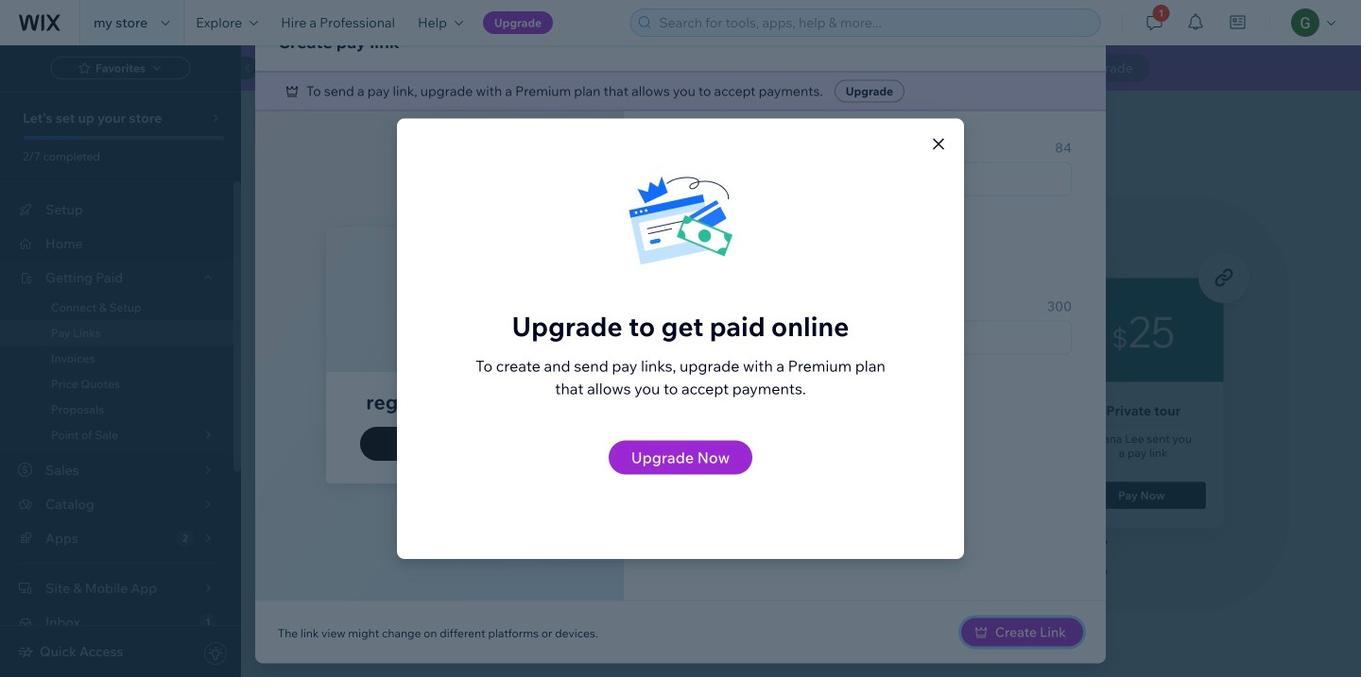 Task type: locate. For each thing, give the bounding box(es) containing it.
Add more details about the payment field
[[659, 322, 1065, 354]]

None text field
[[659, 242, 860, 275]]



Task type: vqa. For each thing, say whether or not it's contained in the screenshot.
SEARCH FOR TOOLS, APPS, HELP & MORE... Field
yes



Task type: describe. For each thing, give the bounding box(es) containing it.
sidebar element
[[0, 45, 258, 678]]

Search for tools, apps, help & more... field
[[653, 9, 1094, 36]]

e.g., Registration fee field
[[659, 163, 1065, 195]]



